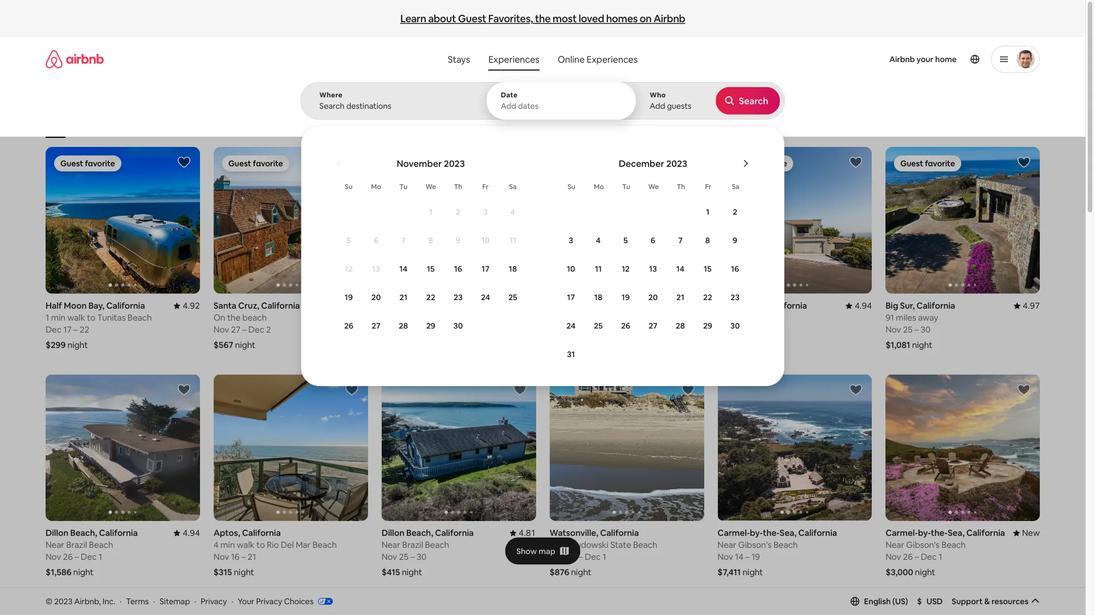 Task type: vqa. For each thing, say whether or not it's contained in the screenshot.
the right Gibson's
yes



Task type: describe. For each thing, give the bounding box(es) containing it.
2 23 from the left
[[731, 292, 740, 303]]

1 button for november 2023
[[417, 198, 445, 226]]

– inside big sur, california 91 miles away nov 25 – 30 $1,081 night
[[915, 324, 919, 335]]

profile element
[[657, 36, 1040, 82]]

30 inside dillon beach, california near brazil beach nov 25 – 30 $415 night
[[417, 552, 427, 563]]

1 horizontal spatial 19
[[622, 292, 630, 303]]

14 inside carmel-by-the-sea, california near gibson's beach nov 14 – 19 $7,411 night
[[735, 552, 744, 563]]

tiny homes
[[741, 121, 778, 130]]

4 · from the left
[[232, 597, 233, 607]]

0 horizontal spatial 24
[[481, 292, 490, 303]]

dec inside bodega bay, california 90 miles away dec 10 – 15
[[718, 324, 734, 335]]

2 su from the left
[[568, 182, 576, 191]]

91
[[886, 312, 894, 323]]

2 19 button from the left
[[612, 284, 640, 311]]

1 th from the left
[[454, 182, 462, 191]]

2 7 button from the left
[[667, 227, 694, 254]]

2 tu from the left
[[623, 182, 630, 191]]

25 inside dillon beach, california near brazil beach nov 25 – 30 $415 night
[[399, 552, 409, 563]]

dillon for dillon beach, california near brazil beach nov 26 – dec 1 $1,586 night
[[46, 528, 68, 539]]

1 privacy from the left
[[201, 597, 227, 607]]

2023 for december
[[666, 158, 688, 169]]

1 22 button from the left
[[417, 284, 445, 311]]

1 button for december 2023
[[694, 198, 722, 226]]

1 su from the left
[[345, 182, 353, 191]]

half moon bay, california 1 min walk to tunitas beach dec 17 – 22 $299 night
[[46, 300, 152, 351]]

about
[[428, 12, 456, 25]]

nov for santa cruz, california on the beach nov 27 – dec 2 $567 night
[[214, 324, 229, 335]]

dec inside santa cruz, california on the beach nov 27 – dec 2 $567 night
[[248, 324, 264, 335]]

sitemap link
[[160, 597, 190, 607]]

1 vertical spatial 10 button
[[557, 255, 585, 283]]

0 vertical spatial 3 button
[[472, 198, 499, 226]]

1 sa from the left
[[509, 182, 517, 191]]

1 9 from the left
[[456, 235, 461, 246]]

$1,081
[[886, 340, 911, 351]]

2 7 from the left
[[678, 235, 683, 246]]

2 privacy from the left
[[256, 597, 282, 607]]

– inside watsonville, california on zmudowski state beach nov 26 – dec 1 $876 night
[[579, 552, 583, 563]]

beach, for 30
[[406, 528, 433, 539]]

2 horizontal spatial 22
[[703, 292, 713, 303]]

2 horizontal spatial 27
[[649, 321, 658, 331]]

what can we help you find? tab list
[[439, 48, 549, 71]]

$3,000
[[886, 567, 914, 578]]

2 8 from the left
[[706, 235, 710, 246]]

carmel- for carmel-by-the-sea, california near gibson's beach nov 14 – 19 $7,411 night
[[718, 528, 750, 539]]

night inside the half moon bay, california 1 min walk to tunitas beach dec 17 – 22 $299 night
[[68, 340, 88, 351]]

2 sa from the left
[[732, 182, 740, 191]]

add to wishlist: carmel-by-the-sea, california image
[[1017, 383, 1031, 397]]

the for 27
[[227, 312, 241, 323]]

date
[[501, 91, 518, 99]]

1 mo from the left
[[371, 182, 381, 191]]

parks
[[600, 121, 617, 130]]

show map button
[[505, 538, 581, 565]]

night inside watsonville, california on zmudowski state beach nov 26 – dec 1 $876 night
[[571, 567, 592, 578]]

usd
[[927, 597, 943, 607]]

calendar application
[[315, 145, 1094, 372]]

resources
[[992, 597, 1029, 607]]

0 horizontal spatial 25 button
[[499, 284, 527, 311]]

1 horizontal spatial 17 button
[[557, 284, 585, 311]]

group containing amazing views
[[46, 93, 845, 138]]

1 12 button from the left
[[335, 255, 363, 283]]

1 vertical spatial 4
[[596, 235, 601, 246]]

guests
[[667, 101, 692, 111]]

mansions
[[422, 121, 452, 130]]

cabins
[[309, 121, 331, 130]]

dec inside dillon beach, california near brazil beach nov 26 – dec 1 $1,586 night
[[81, 552, 97, 563]]

support & resources button
[[952, 597, 1040, 607]]

mar
[[296, 540, 311, 551]]

national
[[571, 121, 598, 130]]

amazing views
[[354, 121, 403, 130]]

walk inside aptos, california 4 min walk to rio del mar beach nov 16 – 21 $315 night
[[237, 540, 255, 551]]

2 · from the left
[[153, 597, 155, 607]]

choices
[[284, 597, 314, 607]]

2 horizontal spatial 5
[[624, 235, 628, 246]]

16 for first 16 button from the left
[[454, 264, 462, 274]]

1 vertical spatial 18 button
[[585, 284, 612, 311]]

&
[[985, 597, 990, 607]]

0 horizontal spatial 3
[[483, 207, 488, 217]]

half
[[46, 300, 62, 311]]

on inside watsonville, california on zmudowski state beach nov 26 – dec 1 $876 night
[[550, 540, 562, 551]]

2023 for november
[[444, 158, 465, 169]]

stays
[[448, 53, 470, 65]]

support & resources
[[952, 597, 1029, 607]]

$315
[[214, 567, 232, 578]]

sur,
[[900, 300, 915, 311]]

15 inside bodega bay, california 90 miles away dec 10 – 15
[[752, 324, 761, 335]]

night inside dillon beach, california near brazil beach nov 26 – dec 1 $1,586 night
[[73, 567, 94, 578]]

27 inside santa cruz, california on the beach nov 27 – dec 2 $567 night
[[231, 324, 240, 335]]

29 for 1st 29 "button"
[[426, 321, 436, 331]]

16 inside aptos, california 4 min walk to rio del mar beach nov 16 – 21 $315 night
[[231, 552, 240, 563]]

add to wishlist: watsonville, california image
[[681, 383, 695, 397]]

2 horizontal spatial 21
[[677, 292, 685, 303]]

on for santa
[[214, 312, 225, 323]]

nov inside the carmel-by-the-sea, california near gibson's beach nov 26 – dec 1 $3,000 night
[[886, 552, 901, 563]]

26 inside moss landing, california on the beach nov 26 – dec 1
[[399, 324, 409, 335]]

– inside aptos, california 4 min walk to rio del mar beach nov 16 – 21 $315 night
[[241, 552, 246, 563]]

the- for 19
[[763, 528, 780, 539]]

beach for cruz,
[[242, 312, 267, 323]]

4.94 for dillon beach, california near brazil beach nov 26 – dec 1 $1,586 night
[[183, 528, 200, 539]]

rio
[[267, 540, 279, 551]]

jan
[[550, 324, 564, 335]]

2 fr from the left
[[705, 182, 712, 191]]

november
[[397, 158, 442, 169]]

favorites,
[[488, 12, 533, 25]]

tunitas
[[97, 312, 126, 323]]

privacy link
[[201, 597, 227, 607]]

4.97 out of 5 average rating image
[[1014, 300, 1040, 311]]

1 fr from the left
[[483, 182, 489, 191]]

1 horizontal spatial 27
[[372, 321, 381, 331]]

17 inside the half moon bay, california 1 min walk to tunitas beach dec 17 – 22 $299 night
[[63, 324, 72, 335]]

1 23 from the left
[[454, 292, 463, 303]]

airbnb,
[[74, 597, 101, 607]]

terms · sitemap · privacy ·
[[126, 597, 233, 607]]

26 inside the carmel-by-the-sea, california near gibson's beach nov 26 – dec 1 $3,000 night
[[903, 552, 913, 563]]

walk inside the half moon bay, california 1 min walk to tunitas beach dec 17 – 22 $299 night
[[67, 312, 85, 323]]

dec inside the half moon bay, california 1 min walk to tunitas beach dec 17 – 22 $299 night
[[46, 324, 62, 335]]

2 21 button from the left
[[667, 284, 694, 311]]

gibson's for 19
[[738, 540, 772, 551]]

1 28 button from the left
[[390, 312, 417, 340]]

moon
[[64, 300, 87, 311]]

by- for 19
[[750, 528, 763, 539]]

your privacy choices
[[238, 597, 314, 607]]

– inside bodega bay, california 90 miles away dec 10 – 15
[[746, 324, 751, 335]]

trending
[[637, 121, 666, 130]]

4.94 for bodega bay, california 90 miles away dec 10 – 15
[[855, 300, 872, 311]]

2 9 button from the left
[[722, 227, 749, 254]]

2 26 button from the left
[[612, 312, 640, 340]]

who add guests
[[650, 91, 692, 111]]

15 for first 15 button from left
[[427, 264, 435, 274]]

$876
[[550, 567, 569, 578]]

bay, inside the half moon bay, california 1 min walk to tunitas beach dec 17 – 22 $299 night
[[88, 300, 104, 311]]

bay, for bodega bay, california on wrights beach jan 5 – 10 $650
[[583, 300, 599, 311]]

1 horizontal spatial 3
[[569, 235, 573, 246]]

min inside aptos, california 4 min walk to rio del mar beach nov 16 – 21 $315 night
[[220, 540, 235, 551]]

0 vertical spatial 17 button
[[472, 255, 499, 283]]

– inside the half moon bay, california 1 min walk to tunitas beach dec 17 – 22 $299 night
[[73, 324, 78, 335]]

national parks
[[571, 121, 617, 130]]

1 horizontal spatial 21
[[400, 292, 408, 303]]

1 vertical spatial 24
[[567, 321, 576, 331]]

add for add dates
[[501, 101, 516, 111]]

1 vertical spatial 24 button
[[557, 312, 585, 340]]

beach inside aptos, california 4 min walk to rio del mar beach nov 16 – 21 $315 night
[[313, 540, 337, 551]]

santa
[[214, 300, 236, 311]]

your
[[917, 54, 934, 64]]

zmudowski
[[563, 540, 609, 551]]

1 vertical spatial 3 button
[[557, 227, 585, 254]]

to inside aptos, california 4 min walk to rio del mar beach nov 16 – 21 $315 night
[[256, 540, 265, 551]]

online experiences link
[[549, 48, 647, 71]]

most
[[553, 12, 577, 25]]

near inside dillon beach, california near brazil beach nov 26 – dec 1 $1,586 night
[[46, 540, 64, 551]]

29 for 1st 29 "button" from the right
[[703, 321, 713, 331]]

beach inside carmel-by-the-sea, california near gibson's beach nov 14 – 19 $7,411 night
[[774, 540, 798, 551]]

0 horizontal spatial 19
[[345, 292, 353, 303]]

1 29 button from the left
[[417, 312, 445, 340]]

beach inside dillon beach, california near brazil beach nov 26 – dec 1 $1,586 night
[[89, 540, 113, 551]]

brazil for 25
[[402, 540, 423, 551]]

2 mo from the left
[[594, 182, 604, 191]]

4.81
[[519, 528, 536, 539]]

aptos, california 4 min walk to rio del mar beach nov 16 – 21 $315 night
[[214, 528, 337, 578]]

0 horizontal spatial 5
[[347, 235, 351, 246]]

big sur, california 91 miles away nov 25 – 30 $1,081 night
[[886, 300, 956, 351]]

12 for 2nd 12 button from left
[[622, 264, 630, 274]]

show map
[[517, 546, 556, 557]]

online experiences
[[558, 53, 638, 65]]

learn
[[400, 12, 426, 25]]

2 8 button from the left
[[694, 227, 722, 254]]

2 15 button from the left
[[694, 255, 722, 283]]

your privacy choices link
[[238, 597, 333, 608]]

5.0
[[692, 300, 704, 311]]

– inside dillon beach, california near brazil beach nov 25 – 30 $415 night
[[411, 552, 415, 563]]

2 13 button from the left
[[640, 255, 667, 283]]

carmel-by-the-sea, california near gibson's beach nov 26 – dec 1 $3,000 night
[[886, 528, 1005, 578]]

english
[[864, 597, 891, 607]]

1 19 button from the left
[[335, 284, 363, 311]]

on for bodega
[[550, 312, 562, 323]]

map
[[539, 546, 556, 557]]

2 5 button from the left
[[612, 227, 640, 254]]

near inside dillon beach, california near brazil beach nov 25 – 30 $415 night
[[382, 540, 400, 551]]

10 inside bodega bay, california on wrights beach jan 5 – 10 $650
[[578, 324, 587, 335]]

del
[[281, 540, 294, 551]]

2 9 from the left
[[733, 235, 738, 246]]

4.81 out of 5 average rating image
[[510, 528, 536, 539]]

your
[[238, 597, 254, 607]]

– inside dillon beach, california near brazil beach nov 26 – dec 1 $1,586 night
[[75, 552, 79, 563]]

2 29 button from the left
[[694, 312, 722, 340]]

0 horizontal spatial 10 button
[[472, 227, 499, 254]]

4.92
[[183, 300, 200, 311]]

experiences tab panel
[[301, 82, 1094, 386]]

night inside carmel-by-the-sea, california near gibson's beach nov 14 – 19 $7,411 night
[[743, 567, 763, 578]]

90
[[718, 312, 728, 323]]

$ usd
[[918, 597, 943, 607]]

1 inside watsonville, california on zmudowski state beach nov 26 – dec 1 $876 night
[[603, 552, 606, 563]]

2 16 button from the left
[[722, 255, 749, 283]]

$299
[[46, 340, 66, 351]]

california inside santa cruz, california on the beach nov 27 – dec 2 $567 night
[[261, 300, 300, 311]]

cruz,
[[238, 300, 259, 311]]

– inside santa cruz, california on the beach nov 27 – dec 2 $567 night
[[242, 324, 247, 335]]

©
[[46, 597, 53, 607]]

0 horizontal spatial 18 button
[[499, 255, 527, 283]]

4.97
[[1023, 300, 1040, 311]]

landing,
[[404, 300, 439, 311]]

california inside big sur, california 91 miles away nov 25 – 30 $1,081 night
[[917, 300, 956, 311]]

1 15 button from the left
[[417, 255, 445, 283]]

4.94 out of 5 average rating image for dillon beach, california near brazil beach nov 26 – dec 1 $1,586 night
[[174, 528, 200, 539]]

2 6 button from the left
[[640, 227, 667, 254]]

1 14 button from the left
[[390, 255, 417, 283]]

1 vertical spatial 11 button
[[585, 255, 612, 283]]

15 for first 15 button from right
[[704, 264, 712, 274]]

© 2023 airbnb, inc. ·
[[46, 597, 122, 607]]

1 7 button from the left
[[390, 227, 417, 254]]

1 8 from the left
[[429, 235, 433, 246]]

airbnb inside profile element
[[890, 54, 915, 64]]

watsonville, california on zmudowski state beach nov 26 – dec 1 $876 night
[[550, 528, 658, 578]]

0 horizontal spatial homes
[[606, 12, 638, 25]]

2 12 button from the left
[[612, 255, 640, 283]]

2 22 button from the left
[[694, 284, 722, 311]]

$1,586
[[46, 567, 71, 578]]

english (us)
[[864, 597, 908, 607]]

beach inside dillon beach, california near brazil beach nov 25 – 30 $415 night
[[425, 540, 449, 551]]

0 vertical spatial 4 button
[[499, 198, 527, 226]]

airbnb your home
[[890, 54, 957, 64]]

california inside the half moon bay, california 1 min walk to tunitas beach dec 17 – 22 $299 night
[[106, 300, 145, 311]]

$415
[[382, 567, 400, 578]]

guest
[[458, 12, 486, 25]]

1 horizontal spatial 18
[[594, 292, 603, 303]]

date add dates
[[501, 91, 539, 111]]

who
[[650, 91, 666, 99]]

bay, for bodega bay, california 90 miles away dec 10 – 15
[[751, 300, 767, 311]]

1 tu from the left
[[400, 182, 408, 191]]

night inside the carmel-by-the-sea, california near gibson's beach nov 26 – dec 1 $3,000 night
[[915, 567, 936, 578]]

california inside moss landing, california on the beach nov 26 – dec 1
[[440, 300, 479, 311]]

learn about guest favorites, the most loved homes on airbnb link
[[396, 7, 690, 30]]

$
[[918, 597, 922, 607]]

2 23 button from the left
[[722, 284, 749, 311]]



Task type: locate. For each thing, give the bounding box(es) containing it.
· left "privacy" link
[[195, 597, 196, 607]]

17 for the rightmost the 17 button
[[567, 292, 575, 303]]

$650
[[550, 340, 570, 351]]

1 horizontal spatial 21 button
[[667, 284, 694, 311]]

2 th from the left
[[677, 182, 685, 191]]

near up $7,411 at right
[[718, 540, 737, 551]]

1 horizontal spatial 8
[[706, 235, 710, 246]]

the-
[[763, 528, 780, 539], [931, 528, 948, 539]]

bodega inside bodega bay, california 90 miles away dec 10 – 15
[[718, 300, 749, 311]]

12 button
[[335, 255, 363, 283], [612, 255, 640, 283]]

1 horizontal spatial 8 button
[[694, 227, 722, 254]]

1 horizontal spatial 18 button
[[585, 284, 612, 311]]

1 horizontal spatial 23
[[731, 292, 740, 303]]

nov up $7,411 at right
[[718, 552, 733, 563]]

miles for 10
[[730, 312, 750, 323]]

11 for bottom "11" button
[[595, 264, 602, 274]]

2 bay, from the left
[[583, 300, 599, 311]]

4.94 out of 5 average rating image for bodega bay, california 90 miles away dec 10 – 15
[[846, 300, 872, 311]]

nov inside aptos, california 4 min walk to rio del mar beach nov 16 – 21 $315 night
[[214, 552, 229, 563]]

bodega up wrights
[[550, 300, 581, 311]]

0 vertical spatial 24 button
[[472, 284, 499, 311]]

29 button down 5.0 in the right of the page
[[694, 312, 722, 340]]

dec up $299
[[46, 324, 62, 335]]

nov for watsonville, california on zmudowski state beach nov 26 – dec 1 $876 night
[[550, 552, 565, 563]]

airbnb your home link
[[883, 47, 964, 71]]

0 vertical spatial homes
[[606, 12, 638, 25]]

1 horizontal spatial 2
[[456, 207, 461, 217]]

1 7 from the left
[[401, 235, 406, 246]]

2023 right november
[[444, 158, 465, 169]]

1 bodega from the left
[[550, 300, 581, 311]]

1 horizontal spatial 24
[[567, 321, 576, 331]]

22 inside the half moon bay, california 1 min walk to tunitas beach dec 17 – 22 $299 night
[[80, 324, 89, 335]]

29 button
[[417, 312, 445, 340], [694, 312, 722, 340]]

sea, for dec
[[948, 528, 965, 539]]

min inside the half moon bay, california 1 min walk to tunitas beach dec 17 – 22 $299 night
[[51, 312, 66, 323]]

night right $7,411 at right
[[743, 567, 763, 578]]

0 horizontal spatial 18
[[509, 264, 517, 274]]

beach inside the half moon bay, california 1 min walk to tunitas beach dec 17 – 22 $299 night
[[128, 312, 152, 323]]

2 27 button from the left
[[640, 312, 667, 340]]

1 horizontal spatial dillon
[[382, 528, 405, 539]]

mo
[[371, 182, 381, 191], [594, 182, 604, 191]]

november 2023
[[397, 158, 465, 169]]

28
[[399, 321, 408, 331], [676, 321, 685, 331]]

16 up moss landing, california on the beach nov 26 – dec 1
[[454, 264, 462, 274]]

1 · from the left
[[120, 597, 122, 607]]

1 carmel- from the left
[[718, 528, 750, 539]]

night inside dillon beach, california near brazil beach nov 25 – 30 $415 night
[[402, 567, 422, 578]]

0 horizontal spatial add to wishlist: dillon beach, california image
[[177, 383, 191, 397]]

0 horizontal spatial 4.94 out of 5 average rating image
[[174, 528, 200, 539]]

group
[[46, 93, 845, 138], [46, 147, 200, 294], [214, 147, 368, 294], [382, 147, 536, 294], [550, 147, 704, 294], [718, 147, 872, 294], [886, 147, 1040, 294], [46, 375, 200, 521], [214, 375, 368, 521], [382, 375, 536, 521], [550, 375, 704, 521], [718, 375, 872, 521], [886, 375, 1040, 521], [46, 602, 200, 616], [214, 602, 368, 616], [382, 602, 536, 616], [382, 602, 536, 616], [550, 602, 704, 616], [550, 602, 704, 616], [718, 602, 872, 616], [886, 602, 1040, 616]]

2023 for ©
[[54, 597, 72, 607]]

$7,411
[[718, 567, 741, 578]]

away for dec 10 – 15
[[752, 312, 772, 323]]

2 dillon from the left
[[382, 528, 405, 539]]

near up the $3,000
[[886, 540, 905, 551]]

tu down november
[[400, 182, 408, 191]]

20 for 2nd 20 button from the right
[[372, 292, 381, 303]]

2 add from the left
[[650, 101, 665, 111]]

6 for second 6 button
[[651, 235, 656, 246]]

bay, inside bodega bay, california 90 miles away dec 10 – 15
[[751, 300, 767, 311]]

1 horizontal spatial su
[[568, 182, 576, 191]]

0 horizontal spatial by-
[[750, 528, 763, 539]]

1 sea, from the left
[[780, 528, 797, 539]]

16 up bodega bay, california 90 miles away dec 10 – 15
[[731, 264, 739, 274]]

the- for dec
[[931, 528, 948, 539]]

add to wishlist: aptos, california image
[[345, 383, 359, 397]]

1 horizontal spatial walk
[[237, 540, 255, 551]]

0 vertical spatial 18 button
[[499, 255, 527, 283]]

2 the- from the left
[[931, 528, 948, 539]]

brazil for 26
[[66, 540, 87, 551]]

1 16 button from the left
[[445, 255, 472, 283]]

1 12 from the left
[[345, 264, 353, 274]]

moss landing, california on the beach nov 26 – dec 1
[[382, 300, 479, 335]]

1 inside moss landing, california on the beach nov 26 – dec 1
[[435, 324, 438, 335]]

1 horizontal spatial 4
[[511, 207, 515, 217]]

0 horizontal spatial 29 button
[[417, 312, 445, 340]]

1 horizontal spatial 22
[[426, 292, 435, 303]]

11 for leftmost "11" button
[[510, 235, 516, 246]]

1 horizontal spatial th
[[677, 182, 685, 191]]

13 for second 13 button from left
[[649, 264, 657, 274]]

we down the november 2023 at the top
[[426, 182, 436, 191]]

1 horizontal spatial experiences
[[587, 53, 638, 65]]

beach down landing,
[[410, 312, 435, 323]]

privacy down $315
[[201, 597, 227, 607]]

privacy
[[201, 597, 227, 607], [256, 597, 282, 607]]

1 horizontal spatial 27 button
[[640, 312, 667, 340]]

add to wishlist: half moon bay, california image
[[177, 156, 191, 169]]

12 for second 12 button from the right
[[345, 264, 353, 274]]

20 button
[[363, 284, 390, 311], [640, 284, 667, 311]]

6 for second 6 button from the right
[[374, 235, 379, 246]]

21 inside aptos, california 4 min walk to rio del mar beach nov 16 – 21 $315 night
[[248, 552, 256, 563]]

2 horizontal spatial 2023
[[666, 158, 688, 169]]

nov down moss
[[382, 324, 397, 335]]

19 inside carmel-by-the-sea, california near gibson's beach nov 14 – 19 $7,411 night
[[752, 552, 760, 563]]

1 inside the carmel-by-the-sea, california near gibson's beach nov 26 – dec 1 $3,000 night
[[939, 552, 943, 563]]

2 button for november 2023
[[445, 198, 472, 226]]

privacy right your
[[256, 597, 282, 607]]

dec down zmudowski
[[585, 552, 601, 563]]

0 horizontal spatial 22
[[80, 324, 89, 335]]

1 8 button from the left
[[417, 227, 445, 254]]

nov up "$876"
[[550, 552, 565, 563]]

1 horizontal spatial bay,
[[583, 300, 599, 311]]

1 vertical spatial 17
[[567, 292, 575, 303]]

add for add guests
[[650, 101, 665, 111]]

19
[[345, 292, 353, 303], [622, 292, 630, 303], [752, 552, 760, 563]]

2 for december 2023
[[733, 207, 738, 217]]

1 vertical spatial 4 button
[[585, 227, 612, 254]]

1 vertical spatial 25 button
[[585, 312, 612, 340]]

dillon beach, california near brazil beach nov 25 – 30 $415 night
[[382, 528, 474, 578]]

dec up $ usd
[[921, 552, 937, 563]]

night right $1,081
[[912, 340, 933, 351]]

gibson's inside the carmel-by-the-sea, california near gibson's beach nov 26 – dec 1 $3,000 night
[[907, 540, 940, 551]]

10 button
[[472, 227, 499, 254], [557, 255, 585, 283]]

gibson's up $7,411 at right
[[738, 540, 772, 551]]

– inside moss landing, california on the beach nov 26 – dec 1
[[411, 324, 415, 335]]

1 13 from the left
[[372, 264, 380, 274]]

miles inside big sur, california 91 miles away nov 25 – 30 $1,081 night
[[896, 312, 917, 323]]

bodega bay, california 90 miles away dec 10 – 15
[[718, 300, 807, 335]]

1 28 from the left
[[399, 321, 408, 331]]

add to wishlist: dillon beach, california image for 4.94
[[177, 383, 191, 397]]

0 horizontal spatial min
[[51, 312, 66, 323]]

brazil inside dillon beach, california near brazil beach nov 26 – dec 1 $1,586 night
[[66, 540, 87, 551]]

by-
[[750, 528, 763, 539], [918, 528, 931, 539]]

7 button
[[390, 227, 417, 254], [667, 227, 694, 254]]

miles inside bodega bay, california 90 miles away dec 10 – 15
[[730, 312, 750, 323]]

· right terms
[[153, 597, 155, 607]]

0 horizontal spatial brazil
[[66, 540, 87, 551]]

1 inside dillon beach, california near brazil beach nov 26 – dec 1 $1,586 night
[[99, 552, 102, 563]]

1 9 button from the left
[[445, 227, 472, 254]]

2 1 button from the left
[[694, 198, 722, 226]]

1 23 button from the left
[[445, 284, 472, 311]]

– inside bodega bay, california on wrights beach jan 5 – 10 $650
[[572, 324, 577, 335]]

th down the november 2023 at the top
[[454, 182, 462, 191]]

2 for november 2023
[[456, 207, 461, 217]]

on inside santa cruz, california on the beach nov 27 – dec 2 $567 night
[[214, 312, 225, 323]]

night right the $1,586 at left
[[73, 567, 94, 578]]

20 left 5.0 in the right of the page
[[649, 292, 658, 303]]

on
[[640, 12, 652, 25]]

1 2 button from the left
[[445, 198, 472, 226]]

experiences inside button
[[489, 53, 540, 65]]

fr
[[483, 182, 489, 191], [705, 182, 712, 191]]

0 horizontal spatial 2023
[[54, 597, 72, 607]]

(us)
[[893, 597, 908, 607]]

0 horizontal spatial 20 button
[[363, 284, 390, 311]]

None search field
[[301, 36, 1094, 386]]

miles down sur, in the right of the page
[[896, 312, 917, 323]]

nov inside big sur, california 91 miles away nov 25 – 30 $1,081 night
[[886, 324, 901, 335]]

beach, inside dillon beach, california near brazil beach nov 26 – dec 1 $1,586 night
[[70, 528, 97, 539]]

20 button left landing,
[[363, 284, 390, 311]]

23 button right landing,
[[445, 284, 472, 311]]

1 27 button from the left
[[363, 312, 390, 340]]

near up $415
[[382, 540, 400, 551]]

aptos,
[[214, 528, 240, 539]]

2 horizontal spatial 4
[[596, 235, 601, 246]]

the down santa in the left of the page
[[227, 312, 241, 323]]

night inside big sur, california 91 miles away nov 25 – 30 $1,081 night
[[912, 340, 933, 351]]

walk
[[67, 312, 85, 323], [237, 540, 255, 551]]

experiences right online
[[587, 53, 638, 65]]

$567
[[214, 340, 233, 351]]

we down december 2023
[[649, 182, 659, 191]]

nov
[[214, 324, 229, 335], [382, 324, 397, 335], [886, 324, 901, 335], [46, 552, 61, 563], [550, 552, 565, 563], [214, 552, 229, 563], [382, 552, 397, 563], [718, 552, 733, 563], [886, 552, 901, 563]]

1 vertical spatial airbnb
[[890, 54, 915, 64]]

1 we from the left
[[426, 182, 436, 191]]

add to wishlist: carmel-by-the-sea, california image
[[849, 383, 863, 397]]

22 button up 90
[[694, 284, 722, 311]]

4.94 out of 5 average rating image left big on the right
[[846, 300, 872, 311]]

1 13 button from the left
[[363, 255, 390, 283]]

california
[[106, 300, 145, 311], [601, 300, 639, 311], [261, 300, 300, 311], [440, 300, 479, 311], [769, 300, 807, 311], [917, 300, 956, 311], [99, 528, 138, 539], [600, 528, 639, 539], [242, 528, 281, 539], [435, 528, 474, 539], [799, 528, 837, 539], [967, 528, 1005, 539]]

bodega inside bodega bay, california on wrights beach jan 5 – 10 $650
[[550, 300, 581, 311]]

26
[[344, 321, 353, 331], [621, 321, 631, 331], [399, 324, 409, 335], [63, 552, 73, 563], [567, 552, 577, 563], [903, 552, 913, 563]]

english (us) button
[[851, 597, 908, 607]]

on down santa in the left of the page
[[214, 312, 225, 323]]

27
[[372, 321, 381, 331], [649, 321, 658, 331], [231, 324, 240, 335]]

miles right 90
[[730, 312, 750, 323]]

0 horizontal spatial 5 button
[[335, 227, 363, 254]]

20 left moss
[[372, 292, 381, 303]]

0 horizontal spatial mo
[[371, 182, 381, 191]]

terms link
[[126, 597, 149, 607]]

add inside date add dates
[[501, 101, 516, 111]]

dec down 90
[[718, 324, 734, 335]]

2 6 from the left
[[651, 235, 656, 246]]

1 horizontal spatial 15
[[704, 264, 712, 274]]

0 horizontal spatial 27 button
[[363, 312, 390, 340]]

15 button up landing,
[[417, 255, 445, 283]]

2023 right ©
[[54, 597, 72, 607]]

add to wishlist: dillon beach, california image for 4.81
[[513, 383, 527, 397]]

2 carmel- from the left
[[886, 528, 918, 539]]

carmel- up $7,411 at right
[[718, 528, 750, 539]]

23 right 5.0 in the right of the page
[[731, 292, 740, 303]]

on down moss
[[382, 312, 393, 323]]

28 button down 5.0 in the right of the page
[[667, 312, 694, 340]]

add down date
[[501, 101, 516, 111]]

dec inside watsonville, california on zmudowski state beach nov 26 – dec 1 $876 night
[[585, 552, 601, 563]]

1 by- from the left
[[750, 528, 763, 539]]

– inside the carmel-by-the-sea, california near gibson's beach nov 26 – dec 1 $3,000 night
[[915, 552, 919, 563]]

1 horizontal spatial 5
[[566, 324, 570, 335]]

on for moss
[[382, 312, 393, 323]]

new
[[1022, 528, 1040, 539]]

add
[[501, 101, 516, 111], [650, 101, 665, 111]]

2 experiences from the left
[[587, 53, 638, 65]]

nov down 91
[[886, 324, 901, 335]]

beach inside watsonville, california on zmudowski state beach nov 26 – dec 1 $876 night
[[633, 540, 658, 551]]

th down december 2023
[[677, 182, 685, 191]]

0 horizontal spatial gibson's
[[738, 540, 772, 551]]

11
[[510, 235, 516, 246], [595, 264, 602, 274]]

1 29 from the left
[[426, 321, 436, 331]]

add to wishlist: bodega bay, california image
[[681, 156, 695, 169], [849, 156, 863, 169]]

2 28 button from the left
[[667, 312, 694, 340]]

1 horizontal spatial 28 button
[[667, 312, 694, 340]]

28 for 1st "28" button from the left
[[399, 321, 408, 331]]

0 vertical spatial 4.94
[[855, 300, 872, 311]]

add to wishlist: bodega bay, california image for bodega bay, california 90 miles away dec 10 – 15
[[849, 156, 863, 169]]

1 horizontal spatial 30 button
[[722, 312, 749, 340]]

1 horizontal spatial 7 button
[[667, 227, 694, 254]]

walk down aptos,
[[237, 540, 255, 551]]

1 horizontal spatial brazil
[[402, 540, 423, 551]]

1 inside the half moon bay, california 1 min walk to tunitas beach dec 17 – 22 $299 night
[[46, 312, 49, 323]]

1 21 button from the left
[[390, 284, 417, 311]]

2 30 button from the left
[[722, 312, 749, 340]]

on inside moss landing, california on the beach nov 26 – dec 1
[[382, 312, 393, 323]]

Where field
[[320, 101, 468, 111]]

26 inside dillon beach, california near brazil beach nov 26 – dec 1 $1,586 night
[[63, 552, 73, 563]]

1 add to wishlist: dillon beach, california image from the left
[[177, 383, 191, 397]]

big
[[886, 300, 899, 311]]

12
[[345, 264, 353, 274], [622, 264, 630, 274]]

1 horizontal spatial beach
[[410, 312, 435, 323]]

dec down cruz,
[[248, 324, 264, 335]]

2 miles from the left
[[896, 312, 917, 323]]

0 horizontal spatial add
[[501, 101, 516, 111]]

nov for dillon beach, california near brazil beach nov 25 – 30 $415 night
[[382, 552, 397, 563]]

0 horizontal spatial 1 button
[[417, 198, 445, 226]]

2 beach, from the left
[[406, 528, 433, 539]]

the inside santa cruz, california on the beach nov 27 – dec 2 $567 night
[[227, 312, 241, 323]]

3 near from the left
[[718, 540, 737, 551]]

homes left on at the top right
[[606, 12, 638, 25]]

dates
[[518, 101, 539, 111]]

beach down cruz,
[[242, 312, 267, 323]]

the for 26
[[395, 312, 409, 323]]

1 beach from the left
[[242, 312, 267, 323]]

23 button up 90
[[722, 284, 749, 311]]

1 26 button from the left
[[335, 312, 363, 340]]

1 horizontal spatial 23 button
[[722, 284, 749, 311]]

tu down december at the right top of the page
[[623, 182, 630, 191]]

by- for dec
[[918, 528, 931, 539]]

1 30 button from the left
[[445, 312, 472, 340]]

23 button
[[445, 284, 472, 311], [722, 284, 749, 311]]

5 inside bodega bay, california on wrights beach jan 5 – 10 $650
[[566, 324, 570, 335]]

december
[[619, 158, 665, 169]]

gibson's inside carmel-by-the-sea, california near gibson's beach nov 14 – 19 $7,411 night
[[738, 540, 772, 551]]

1 horizontal spatial 11
[[595, 264, 602, 274]]

add to wishlist: dillon beach, california image
[[177, 383, 191, 397], [513, 383, 527, 397]]

· left your
[[232, 597, 233, 607]]

2 14 button from the left
[[667, 255, 694, 283]]

beach inside the carmel-by-the-sea, california near gibson's beach nov 26 – dec 1 $3,000 night
[[942, 540, 966, 551]]

2 beach from the left
[[410, 312, 435, 323]]

1 horizontal spatial 1 button
[[694, 198, 722, 226]]

1 brazil from the left
[[66, 540, 87, 551]]

21 button
[[390, 284, 417, 311], [667, 284, 694, 311]]

away right 90
[[752, 312, 772, 323]]

watsonville,
[[550, 528, 599, 539]]

carmel- inside the carmel-by-the-sea, california near gibson's beach nov 26 – dec 1 $3,000 night
[[886, 528, 918, 539]]

13 button
[[363, 255, 390, 283], [640, 255, 667, 283]]

the for homes
[[535, 12, 551, 25]]

1 horizontal spatial 9 button
[[722, 227, 749, 254]]

0 horizontal spatial the
[[227, 312, 241, 323]]

2 2 button from the left
[[722, 198, 749, 226]]

2 we from the left
[[649, 182, 659, 191]]

dec inside moss landing, california on the beach nov 26 – dec 1
[[417, 324, 433, 335]]

30
[[454, 321, 463, 331], [731, 321, 740, 331], [921, 324, 931, 335], [417, 552, 427, 563]]

10 inside bodega bay, california 90 miles away dec 10 – 15
[[736, 324, 744, 335]]

2 horizontal spatial 19
[[752, 552, 760, 563]]

night right $415
[[402, 567, 422, 578]]

beach, for dec
[[70, 528, 97, 539]]

none search field containing stays
[[301, 36, 1094, 386]]

3 · from the left
[[195, 597, 196, 607]]

1 horizontal spatial 6 button
[[640, 227, 667, 254]]

1 20 button from the left
[[363, 284, 390, 311]]

20 for 2nd 20 button from the left
[[649, 292, 658, 303]]

25 inside big sur, california 91 miles away nov 25 – 30 $1,081 night
[[903, 324, 913, 335]]

– inside carmel-by-the-sea, california near gibson's beach nov 14 – 19 $7,411 night
[[746, 552, 750, 563]]

bodega
[[550, 300, 581, 311], [718, 300, 749, 311]]

20 button left 5.0 in the right of the page
[[640, 284, 667, 311]]

carmel- up the $3,000
[[886, 528, 918, 539]]

night right the $3,000
[[915, 567, 936, 578]]

carmel- inside carmel-by-the-sea, california near gibson's beach nov 14 – 19 $7,411 night
[[718, 528, 750, 539]]

learn about guest favorites, the most loved homes on airbnb
[[400, 12, 686, 25]]

skiing
[[527, 121, 547, 130]]

1 horizontal spatial 3 button
[[557, 227, 585, 254]]

california inside carmel-by-the-sea, california near gibson's beach nov 14 – 19 $7,411 night
[[799, 528, 837, 539]]

california inside bodega bay, california 90 miles away dec 10 – 15
[[769, 300, 807, 311]]

add down who
[[650, 101, 665, 111]]

miles for 25
[[896, 312, 917, 323]]

3 bay, from the left
[[751, 300, 767, 311]]

brazil inside dillon beach, california near brazil beach nov 25 – 30 $415 night
[[402, 540, 423, 551]]

2 near from the left
[[382, 540, 400, 551]]

4.94 left big on the right
[[855, 300, 872, 311]]

min down aptos,
[[220, 540, 235, 551]]

bodega for wrights
[[550, 300, 581, 311]]

2 horizontal spatial 2
[[733, 207, 738, 217]]

28 down moss
[[399, 321, 408, 331]]

2023 right december at the right top of the page
[[666, 158, 688, 169]]

16 up $315
[[231, 552, 240, 563]]

on up jan
[[550, 312, 562, 323]]

22 button
[[417, 284, 445, 311], [694, 284, 722, 311]]

0 horizontal spatial 9 button
[[445, 227, 472, 254]]

california inside watsonville, california on zmudowski state beach nov 26 – dec 1 $876 night
[[600, 528, 639, 539]]

1 horizontal spatial 25 button
[[585, 312, 612, 340]]

1 dillon from the left
[[46, 528, 68, 539]]

the down moss
[[395, 312, 409, 323]]

22 button right moss
[[417, 284, 445, 311]]

night inside santa cruz, california on the beach nov 27 – dec 2 $567 night
[[235, 340, 255, 351]]

9 button
[[445, 227, 472, 254], [722, 227, 749, 254]]

29 button down landing,
[[417, 312, 445, 340]]

2 12 from the left
[[622, 264, 630, 274]]

by- inside carmel-by-the-sea, california near gibson's beach nov 14 – 19 $7,411 night
[[750, 528, 763, 539]]

24
[[481, 292, 490, 303], [567, 321, 576, 331]]

1 vertical spatial 18
[[594, 292, 603, 303]]

on inside bodega bay, california on wrights beach jan 5 – 10 $650
[[550, 312, 562, 323]]

airbnb left your
[[890, 54, 915, 64]]

experiences up date
[[489, 53, 540, 65]]

0 vertical spatial airbnb
[[654, 12, 686, 25]]

tiny
[[741, 121, 755, 130]]

30 inside big sur, california 91 miles away nov 25 – 30 $1,081 night
[[921, 324, 931, 335]]

4.92 out of 5 average rating image
[[174, 300, 200, 311]]

1 near from the left
[[46, 540, 64, 551]]

6
[[374, 235, 379, 246], [651, 235, 656, 246]]

california inside dillon beach, california near brazil beach nov 25 – 30 $415 night
[[435, 528, 474, 539]]

23 right landing,
[[454, 292, 463, 303]]

to left rio
[[256, 540, 265, 551]]

1 vertical spatial min
[[220, 540, 235, 551]]

add to wishlist: bodega bay, california image for bodega bay, california on wrights beach jan 5 – 10 $650
[[681, 156, 695, 169]]

near up the $1,586 at left
[[46, 540, 64, 551]]

1 5 button from the left
[[335, 227, 363, 254]]

16 for second 16 button from the left
[[731, 264, 739, 274]]

the inside moss landing, california on the beach nov 26 – dec 1
[[395, 312, 409, 323]]

0 vertical spatial 11
[[510, 235, 516, 246]]

where
[[320, 91, 343, 99]]

near inside the carmel-by-the-sea, california near gibson's beach nov 26 – dec 1 $3,000 night
[[886, 540, 905, 551]]

dillon up the $1,586 at left
[[46, 528, 68, 539]]

0 horizontal spatial to
[[87, 312, 96, 323]]

17 for topmost the 17 button
[[482, 264, 490, 274]]

1 horizontal spatial the
[[395, 312, 409, 323]]

moss
[[382, 300, 402, 311]]

nov up $315
[[214, 552, 229, 563]]

1 horizontal spatial add
[[650, 101, 665, 111]]

1 horizontal spatial to
[[256, 540, 265, 551]]

nov inside dillon beach, california near brazil beach nov 26 – dec 1 $1,586 night
[[46, 552, 61, 563]]

· right inc.
[[120, 597, 122, 607]]

california inside dillon beach, california near brazil beach nov 26 – dec 1 $1,586 night
[[99, 528, 138, 539]]

14 button up moss
[[390, 255, 417, 283]]

1 horizontal spatial 16
[[454, 264, 462, 274]]

6 button
[[363, 227, 390, 254], [640, 227, 667, 254]]

0 horizontal spatial 19 button
[[335, 284, 363, 311]]

nov inside dillon beach, california near brazil beach nov 25 – 30 $415 night
[[382, 552, 397, 563]]

homes right tiny
[[756, 121, 778, 130]]

13 for second 13 button from right
[[372, 264, 380, 274]]

28 for 1st "28" button from the right
[[676, 321, 685, 331]]

away for nov 25 – 30
[[918, 312, 939, 323]]

night right $315
[[234, 567, 254, 578]]

4.94 left aptos,
[[183, 528, 200, 539]]

1 6 button from the left
[[363, 227, 390, 254]]

0 horizontal spatial 17 button
[[472, 255, 499, 283]]

add inside 'who add guests'
[[650, 101, 665, 111]]

2 away from the left
[[918, 312, 939, 323]]

nov for moss landing, california on the beach nov 26 – dec 1
[[382, 324, 397, 335]]

carmel-by-the-sea, california near gibson's beach nov 14 – 19 $7,411 night
[[718, 528, 837, 578]]

1 horizontal spatial homes
[[756, 121, 778, 130]]

1
[[429, 207, 433, 217], [706, 207, 710, 217], [46, 312, 49, 323], [435, 324, 438, 335], [99, 552, 102, 563], [603, 552, 606, 563], [939, 552, 943, 563]]

1 20 from the left
[[372, 292, 381, 303]]

dillon inside dillon beach, california near brazil beach nov 26 – dec 1 $1,586 night
[[46, 528, 68, 539]]

1 add to wishlist: bodega bay, california image from the left
[[681, 156, 695, 169]]

sitemap
[[160, 597, 190, 607]]

night right "$876"
[[571, 567, 592, 578]]

1 the- from the left
[[763, 528, 780, 539]]

night right $299
[[68, 340, 88, 351]]

–
[[73, 324, 78, 335], [572, 324, 577, 335], [242, 324, 247, 335], [411, 324, 415, 335], [746, 324, 751, 335], [915, 324, 919, 335], [75, 552, 79, 563], [579, 552, 583, 563], [241, 552, 246, 563], [411, 552, 415, 563], [746, 552, 750, 563], [915, 552, 919, 563]]

0 horizontal spatial 16 button
[[445, 255, 472, 283]]

nov for big sur, california 91 miles away nov 25 – 30 $1,081 night
[[886, 324, 901, 335]]

treehouses
[[686, 121, 723, 130]]

0 horizontal spatial 27
[[231, 324, 240, 335]]

15 button up 5.0 in the right of the page
[[694, 255, 722, 283]]

1 horizontal spatial 15 button
[[694, 255, 722, 283]]

min down half
[[51, 312, 66, 323]]

1 horizontal spatial 16 button
[[722, 255, 749, 283]]

28 button down moss
[[390, 312, 417, 340]]

beach, inside dillon beach, california near brazil beach nov 25 – 30 $415 night
[[406, 528, 433, 539]]

support
[[952, 597, 983, 607]]

0 horizontal spatial 23
[[454, 292, 463, 303]]

1 1 button from the left
[[417, 198, 445, 226]]

2 inside santa cruz, california on the beach nov 27 – dec 2 $567 night
[[266, 324, 271, 335]]

brazil
[[66, 540, 87, 551], [402, 540, 423, 551]]

4 near from the left
[[886, 540, 905, 551]]

1 horizontal spatial airbnb
[[890, 54, 915, 64]]

homes inside "group"
[[756, 121, 778, 130]]

dec inside the carmel-by-the-sea, california near gibson's beach nov 26 – dec 1 $3,000 night
[[921, 552, 937, 563]]

26 inside watsonville, california on zmudowski state beach nov 26 – dec 1 $876 night
[[567, 552, 577, 563]]

bodega for miles
[[718, 300, 749, 311]]

sa
[[509, 182, 517, 191], [732, 182, 740, 191]]

add to wishlist: big sur, california image
[[1017, 156, 1031, 169]]

0 vertical spatial 18
[[509, 264, 517, 274]]

20
[[372, 292, 381, 303], [649, 292, 658, 303]]

0 horizontal spatial 2
[[266, 324, 271, 335]]

california inside the carmel-by-the-sea, california near gibson's beach nov 26 – dec 1 $3,000 night
[[967, 528, 1005, 539]]

27 button
[[363, 312, 390, 340], [640, 312, 667, 340]]

nov up the $1,586 at left
[[46, 552, 61, 563]]

santa cruz, california on the beach nov 27 – dec 2 $567 night
[[214, 300, 300, 351]]

2 horizontal spatial 17
[[567, 292, 575, 303]]

sea,
[[780, 528, 797, 539], [948, 528, 965, 539]]

new place to stay image
[[1013, 528, 1040, 539]]

2 28 from the left
[[676, 321, 685, 331]]

1 bay, from the left
[[88, 300, 104, 311]]

0 horizontal spatial we
[[426, 182, 436, 191]]

away inside bodega bay, california 90 miles away dec 10 – 15
[[752, 312, 772, 323]]

december 2023
[[619, 158, 688, 169]]

0 horizontal spatial 15
[[427, 264, 435, 274]]

near inside carmel-by-the-sea, california near gibson's beach nov 14 – 19 $7,411 night
[[718, 540, 737, 551]]

29
[[426, 321, 436, 331], [703, 321, 713, 331]]

bodega up 90
[[718, 300, 749, 311]]

2 29 from the left
[[703, 321, 713, 331]]

california inside aptos, california 4 min walk to rio del mar beach nov 16 – 21 $315 night
[[242, 528, 281, 539]]

nov for dillon beach, california near brazil beach nov 26 – dec 1 $1,586 night
[[46, 552, 61, 563]]

1 horizontal spatial gibson's
[[907, 540, 940, 551]]

nov up $567
[[214, 324, 229, 335]]

30 button
[[445, 312, 472, 340], [722, 312, 749, 340]]

29 left 90
[[703, 321, 713, 331]]

2 sea, from the left
[[948, 528, 965, 539]]

16 button up 90
[[722, 255, 749, 283]]

4 inside aptos, california 4 min walk to rio del mar beach nov 16 – 21 $315 night
[[214, 540, 219, 551]]

su
[[345, 182, 353, 191], [568, 182, 576, 191]]

2 button for december 2023
[[722, 198, 749, 226]]

1 experiences from the left
[[489, 53, 540, 65]]

4.94 out of 5 average rating image
[[846, 300, 872, 311], [174, 528, 200, 539]]

beach inside bodega bay, california on wrights beach jan 5 – 10 $650
[[596, 312, 620, 323]]

omg!
[[478, 121, 496, 130]]

1 horizontal spatial 19 button
[[612, 284, 640, 311]]

dec
[[46, 324, 62, 335], [248, 324, 264, 335], [417, 324, 433, 335], [718, 324, 734, 335], [81, 552, 97, 563], [585, 552, 601, 563], [921, 552, 937, 563]]

night right $567
[[235, 340, 255, 351]]

min
[[51, 312, 66, 323], [220, 540, 235, 551]]

night inside aptos, california 4 min walk to rio del mar beach nov 16 – 21 $315 night
[[234, 567, 254, 578]]

we
[[426, 182, 436, 191], [649, 182, 659, 191]]

california inside bodega bay, california on wrights beach jan 5 – 10 $650
[[601, 300, 639, 311]]

25
[[509, 292, 518, 303], [594, 321, 603, 331], [903, 324, 913, 335], [399, 552, 409, 563]]

2 20 button from the left
[[640, 284, 667, 311]]

1 horizontal spatial 29 button
[[694, 312, 722, 340]]

dec down landing,
[[417, 324, 433, 335]]

the- inside carmel-by-the-sea, california near gibson's beach nov 14 – 19 $7,411 night
[[763, 528, 780, 539]]

nov up the $3,000
[[886, 552, 901, 563]]

dec up airbnb,
[[81, 552, 97, 563]]

2023
[[444, 158, 465, 169], [666, 158, 688, 169], [54, 597, 72, 607]]

gibson's up the $3,000
[[907, 540, 940, 551]]

31 button
[[557, 341, 585, 368]]

dillon for dillon beach, california near brazil beach nov 25 – 30 $415 night
[[382, 528, 405, 539]]

16 button up moss landing, california on the beach nov 26 – dec 1
[[445, 255, 472, 283]]

2 gibson's from the left
[[907, 540, 940, 551]]

1 horizontal spatial 14
[[677, 264, 685, 274]]

2 brazil from the left
[[402, 540, 423, 551]]

sea, for 19
[[780, 528, 797, 539]]

0 horizontal spatial 14
[[399, 264, 408, 274]]

dillon inside dillon beach, california near brazil beach nov 25 – 30 $415 night
[[382, 528, 405, 539]]

to inside the half moon bay, california 1 min walk to tunitas beach dec 17 – 22 $299 night
[[87, 312, 96, 323]]

0 horizontal spatial 9
[[456, 235, 461, 246]]

stays button
[[439, 48, 479, 71]]

1 horizontal spatial privacy
[[256, 597, 282, 607]]

beach for landing,
[[410, 312, 435, 323]]

0 horizontal spatial 11 button
[[499, 227, 527, 254]]

carmel- for carmel-by-the-sea, california near gibson's beach nov 26 – dec 1 $3,000 night
[[886, 528, 918, 539]]

bay, inside bodega bay, california on wrights beach jan 5 – 10 $650
[[583, 300, 599, 311]]

29 down landing,
[[426, 321, 436, 331]]

nov inside watsonville, california on zmudowski state beach nov 26 – dec 1 $876 night
[[550, 552, 565, 563]]

nov inside carmel-by-the-sea, california near gibson's beach nov 14 – 19 $7,411 night
[[718, 552, 733, 563]]

gibson's for dec
[[907, 540, 940, 551]]

4.94 out of 5 average rating image left aptos,
[[174, 528, 200, 539]]

views
[[384, 121, 403, 130]]

1 horizontal spatial 29
[[703, 321, 713, 331]]



